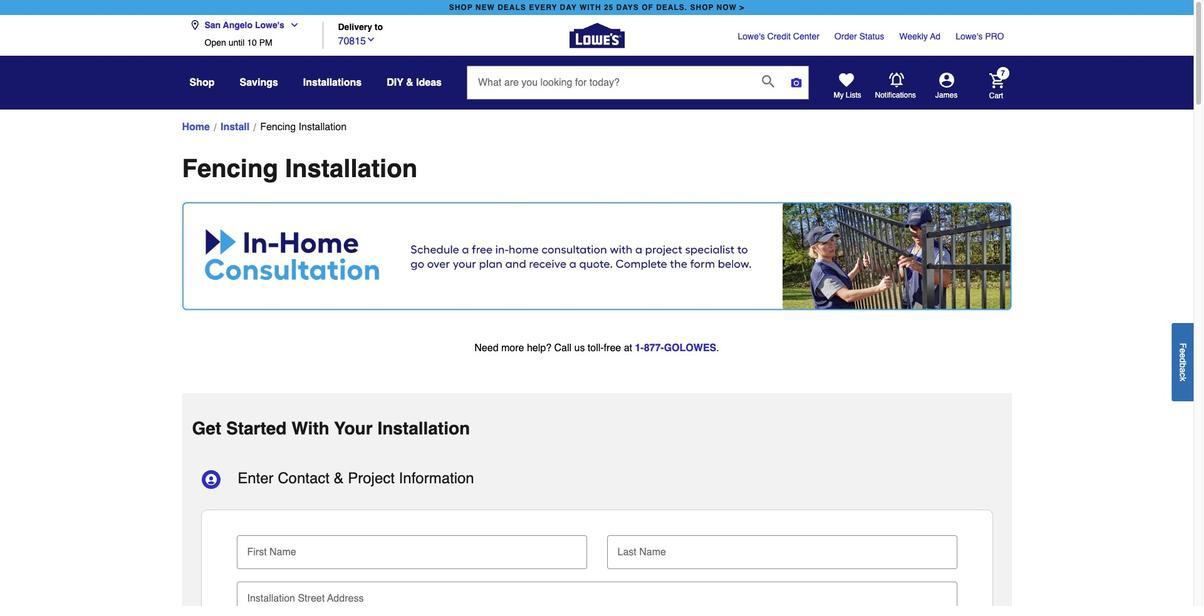Task type: locate. For each thing, give the bounding box(es) containing it.
1 name from the left
[[269, 547, 296, 558]]

lowe's credit center link
[[738, 30, 820, 43]]

your
[[334, 419, 373, 439]]

2 horizontal spatial lowe's
[[956, 31, 983, 41]]

fencing installation link
[[260, 120, 347, 135]]

install
[[221, 122, 250, 133]]

lowe's up pm
[[255, 20, 284, 30]]

notifications
[[875, 91, 916, 100]]

credit
[[767, 31, 791, 41]]

lowe's
[[255, 20, 284, 30], [738, 31, 765, 41], [956, 31, 983, 41]]

home link
[[182, 120, 210, 135]]

fencing right install
[[260, 122, 296, 133]]

of
[[642, 3, 653, 12]]

every
[[529, 3, 557, 12]]

e up d
[[1178, 348, 1188, 353]]

0 horizontal spatial lowe's
[[255, 20, 284, 30]]

shop
[[190, 77, 215, 88]]

order
[[835, 31, 857, 41]]

&
[[406, 77, 413, 88], [334, 470, 344, 488]]

center
[[793, 31, 820, 41]]

f e e d b a c k
[[1178, 343, 1188, 382]]

installations button
[[303, 71, 362, 94]]

open
[[205, 38, 226, 48]]

1 horizontal spatial shop
[[690, 3, 714, 12]]

0 horizontal spatial &
[[334, 470, 344, 488]]

lowe's left credit
[[738, 31, 765, 41]]

deals.
[[656, 3, 688, 12]]

e
[[1178, 348, 1188, 353], [1178, 353, 1188, 358]]

1 shop from the left
[[449, 3, 473, 12]]

open until 10 pm
[[205, 38, 272, 48]]

0 horizontal spatial shop
[[449, 3, 473, 12]]

Installation Street Address text field
[[242, 582, 952, 607]]

lowe's inside "san angelo lowe's" button
[[255, 20, 284, 30]]

0 horizontal spatial name
[[269, 547, 296, 558]]

1 horizontal spatial name
[[639, 547, 666, 558]]

shop left now
[[690, 3, 714, 12]]

installations
[[303, 77, 362, 88]]

e up b
[[1178, 353, 1188, 358]]

savings
[[240, 77, 278, 88]]

name right 'last'
[[639, 547, 666, 558]]

lowe's home improvement notification center image
[[889, 73, 904, 88]]

fencing installation down fencing installation link
[[182, 154, 417, 183]]

0 vertical spatial &
[[406, 77, 413, 88]]

enter
[[238, 470, 274, 488]]

1 horizontal spatial &
[[406, 77, 413, 88]]

james
[[935, 91, 958, 100]]

lowe's pro
[[956, 31, 1004, 41]]

lowe's home improvement cart image
[[989, 73, 1004, 88]]

1-877-golowes link
[[635, 343, 716, 354]]

lowe's for lowe's credit center
[[738, 31, 765, 41]]

& left the project
[[334, 470, 344, 488]]

1 vertical spatial &
[[334, 470, 344, 488]]

weekly ad link
[[899, 30, 941, 43]]

now
[[717, 3, 737, 12]]

pm
[[259, 38, 272, 48]]

my lists
[[834, 91, 861, 100]]

last name
[[618, 547, 666, 558]]

1 vertical spatial fencing
[[182, 154, 278, 183]]

lowe's inside lowe's pro link
[[956, 31, 983, 41]]

street
[[298, 593, 325, 605]]

2 name from the left
[[639, 547, 666, 558]]

1 e from the top
[[1178, 348, 1188, 353]]

fencing down install
[[182, 154, 278, 183]]

camera image
[[790, 76, 803, 89]]

last
[[618, 547, 637, 558]]

shop new deals every day with 25 days of deals. shop now > link
[[447, 0, 747, 15]]

10
[[247, 38, 257, 48]]

70815 button
[[338, 32, 376, 49]]

name right first
[[269, 547, 296, 558]]

until
[[228, 38, 245, 48]]

lowe's left pro at the right top of the page
[[956, 31, 983, 41]]

name
[[269, 547, 296, 558], [639, 547, 666, 558]]

ideas
[[416, 77, 442, 88]]

address
[[327, 593, 364, 605]]

shop button
[[190, 71, 215, 94]]

need more help? call us toll-free at 1-877-golowes .
[[475, 343, 719, 354]]

fencing installation down the installations button
[[260, 122, 347, 133]]

installation street address
[[247, 593, 364, 605]]

free
[[604, 343, 621, 354]]

1 horizontal spatial lowe's
[[738, 31, 765, 41]]

weekly
[[899, 31, 928, 41]]

started
[[226, 419, 287, 439]]

b
[[1178, 363, 1188, 368]]

shop left new on the top
[[449, 3, 473, 12]]

installation
[[299, 122, 347, 133], [285, 154, 417, 183], [377, 419, 470, 439], [247, 593, 295, 605]]

lowe's pro link
[[956, 30, 1004, 43]]

None search field
[[467, 66, 809, 111]]

diy & ideas button
[[387, 71, 442, 94]]

& right the diy
[[406, 77, 413, 88]]

lowe's inside lowe's credit center link
[[738, 31, 765, 41]]

fencing
[[260, 122, 296, 133], [182, 154, 278, 183]]

days
[[616, 3, 639, 12]]



Task type: describe. For each thing, give the bounding box(es) containing it.
order status link
[[835, 30, 884, 43]]

angelo
[[223, 20, 253, 30]]

order status
[[835, 31, 884, 41]]

with
[[580, 3, 601, 12]]

70815
[[338, 35, 366, 47]]

First Name text field
[[242, 536, 582, 563]]

name for first name
[[269, 547, 296, 558]]

& inside button
[[406, 77, 413, 88]]

first name
[[247, 547, 296, 558]]

f e e d b a c k button
[[1172, 323, 1194, 401]]

day
[[560, 3, 577, 12]]

install link
[[221, 120, 250, 135]]

d
[[1178, 358, 1188, 363]]

help?
[[527, 343, 551, 354]]

schedule a free in-home consultation to go over your plan and receive a quote. image
[[182, 202, 1012, 311]]

ad
[[930, 31, 941, 41]]

information
[[399, 470, 474, 488]]

san angelo lowe's
[[205, 20, 284, 30]]

more
[[501, 343, 524, 354]]

us
[[574, 343, 585, 354]]

.
[[716, 343, 719, 354]]

first
[[247, 547, 267, 558]]

san
[[205, 20, 221, 30]]

name for last name
[[639, 547, 666, 558]]

2 e from the top
[[1178, 353, 1188, 358]]

pro
[[985, 31, 1004, 41]]

get started with your installation
[[192, 419, 470, 439]]

my
[[834, 91, 844, 100]]

status
[[859, 31, 884, 41]]

savings button
[[240, 71, 278, 94]]

search image
[[762, 75, 775, 88]]

toll-
[[588, 343, 604, 354]]

chevron down image
[[366, 34, 376, 44]]

new
[[476, 3, 495, 12]]

san angelo lowe's button
[[190, 13, 304, 38]]

25
[[604, 3, 614, 12]]

weekly ad
[[899, 31, 941, 41]]

james button
[[916, 73, 977, 100]]

home
[[182, 122, 210, 133]]

lowe's for lowe's pro
[[956, 31, 983, 41]]

delivery to
[[338, 22, 383, 32]]

Last Name text field
[[612, 536, 952, 563]]

need
[[475, 343, 499, 354]]

0 vertical spatial fencing installation
[[260, 122, 347, 133]]

1 vertical spatial fencing installation
[[182, 154, 417, 183]]

enter contact & project information
[[238, 470, 474, 488]]

0 vertical spatial fencing
[[260, 122, 296, 133]]

cart
[[989, 91, 1003, 100]]

lists
[[846, 91, 861, 100]]

2 shop from the left
[[690, 3, 714, 12]]

lowe's credit center
[[738, 31, 820, 41]]

shop new deals every day with 25 days of deals. shop now >
[[449, 3, 745, 12]]

diy
[[387, 77, 403, 88]]

>
[[740, 3, 745, 12]]

lowe's home improvement lists image
[[839, 73, 854, 88]]

contact and project information image
[[201, 470, 221, 490]]

1-
[[635, 343, 644, 354]]

golowes
[[664, 343, 716, 354]]

lowe's home improvement logo image
[[569, 8, 624, 63]]

deals
[[498, 3, 526, 12]]

7
[[1001, 69, 1005, 78]]

k
[[1178, 377, 1188, 382]]

project
[[348, 470, 395, 488]]

my lists link
[[834, 73, 861, 100]]

with
[[292, 419, 329, 439]]

contact
[[278, 470, 330, 488]]

f
[[1178, 343, 1188, 348]]

a
[[1178, 368, 1188, 373]]

call
[[554, 343, 572, 354]]

chevron down image
[[284, 20, 299, 30]]

get
[[192, 419, 221, 439]]

diy & ideas
[[387, 77, 442, 88]]

to
[[375, 22, 383, 32]]

c
[[1178, 373, 1188, 377]]

Search Query text field
[[467, 66, 752, 99]]

877-
[[644, 343, 664, 354]]

at
[[624, 343, 632, 354]]

delivery
[[338, 22, 372, 32]]

location image
[[190, 20, 200, 30]]



Task type: vqa. For each thing, say whether or not it's contained in the screenshot.
the Chat Invite Button image
no



